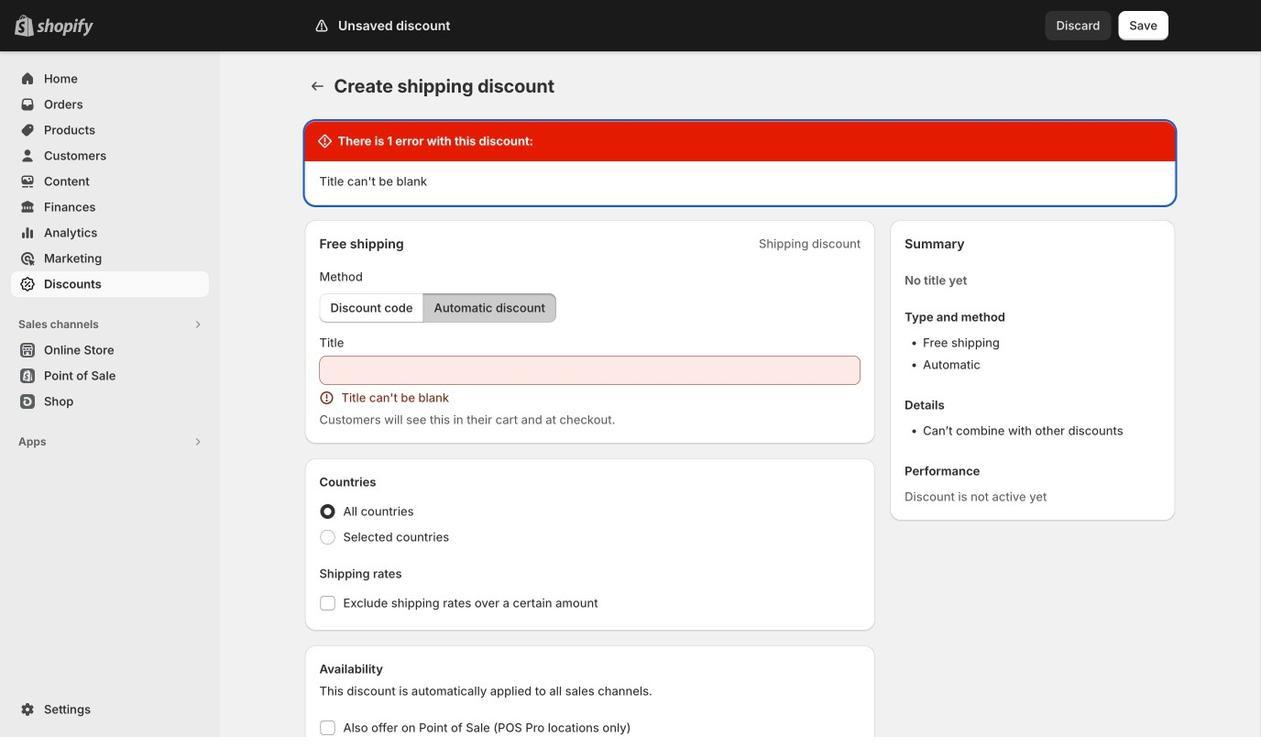 Task type: describe. For each thing, give the bounding box(es) containing it.
shopify image
[[37, 18, 94, 36]]



Task type: locate. For each thing, give the bounding box(es) containing it.
None text field
[[319, 356, 861, 385]]



Task type: vqa. For each thing, say whether or not it's contained in the screenshot.
the Shopify image
yes



